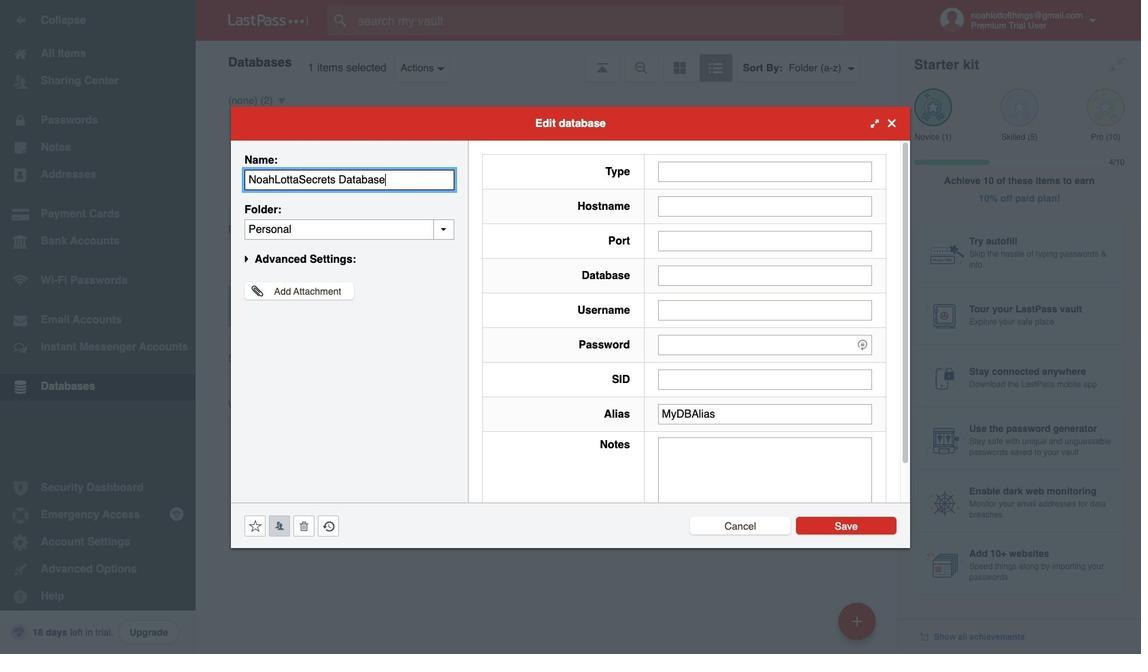 Task type: describe. For each thing, give the bounding box(es) containing it.
search my vault text field
[[327, 5, 870, 35]]

new item navigation
[[833, 598, 884, 654]]



Task type: vqa. For each thing, say whether or not it's contained in the screenshot.
password field
yes



Task type: locate. For each thing, give the bounding box(es) containing it.
vault options navigation
[[196, 41, 898, 82]]

None text field
[[658, 161, 872, 182], [245, 169, 454, 190], [245, 219, 454, 239], [658, 265, 872, 286], [658, 369, 872, 390], [658, 404, 872, 424], [658, 437, 872, 521], [658, 161, 872, 182], [245, 169, 454, 190], [245, 219, 454, 239], [658, 265, 872, 286], [658, 369, 872, 390], [658, 404, 872, 424], [658, 437, 872, 521]]

None password field
[[658, 335, 872, 355]]

lastpass image
[[228, 14, 308, 26]]

new item image
[[852, 616, 862, 626]]

dialog
[[231, 106, 910, 548]]

main navigation navigation
[[0, 0, 196, 654]]

Search search field
[[327, 5, 870, 35]]

None text field
[[658, 196, 872, 216], [658, 231, 872, 251], [658, 300, 872, 320], [658, 196, 872, 216], [658, 231, 872, 251], [658, 300, 872, 320]]



